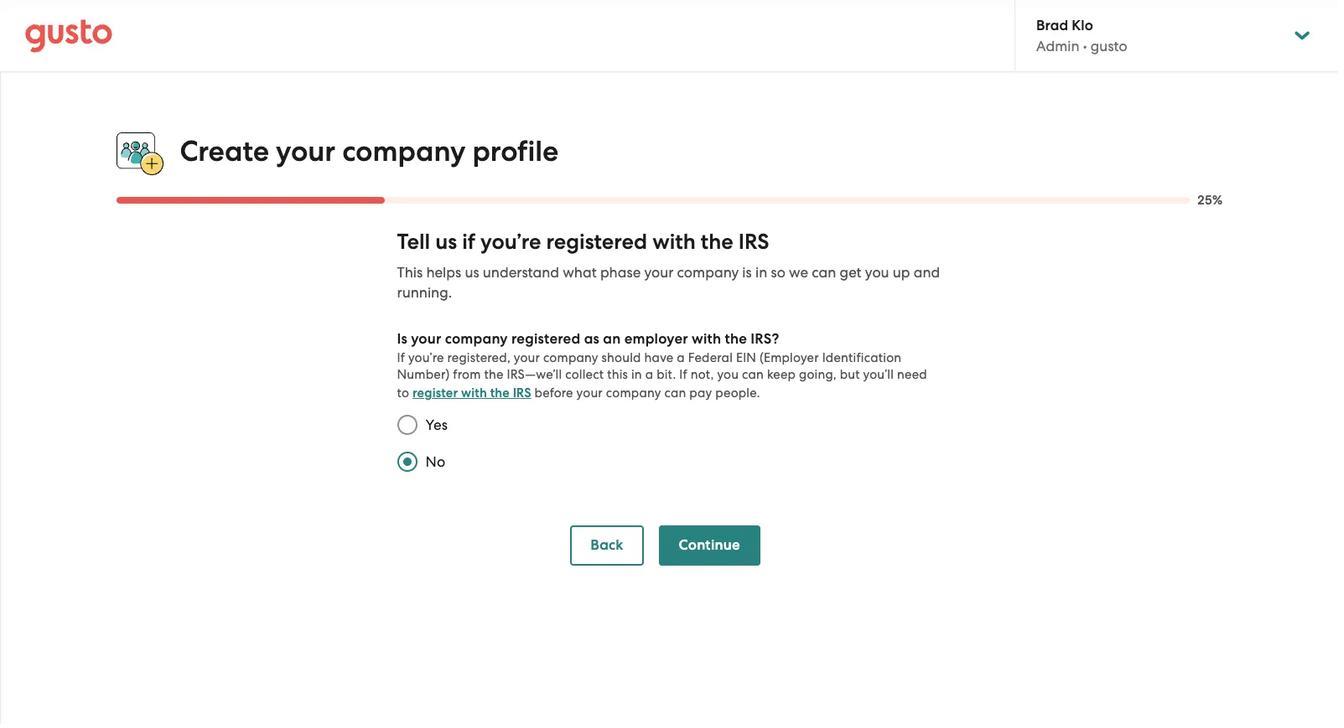 Task type: vqa. For each thing, say whether or not it's contained in the screenshot.
the create for Create Policy
no



Task type: describe. For each thing, give the bounding box(es) containing it.
0 vertical spatial with
[[653, 229, 696, 255]]

us inside this helps us understand what phase your company is in so we can get you up and running.
[[465, 264, 480, 281]]

1 vertical spatial registered
[[512, 331, 581, 348]]

pay
[[690, 386, 713, 401]]

register with the irs before your company can pay people.
[[413, 386, 761, 401]]

and
[[914, 264, 941, 281]]

get
[[840, 264, 862, 281]]

company inside 'if you're registered, your company should have a federal ein (employer identification number) from the irs—we'll collect this in a bit. if not, you can keep going, but you'll need to'
[[544, 351, 599, 366]]

as
[[584, 331, 600, 348]]

registered,
[[447, 351, 511, 366]]

your inside 'if you're registered, your company should have a federal ein (employer identification number) from the irs—we'll collect this in a bit. if not, you can keep going, but you'll need to'
[[514, 351, 540, 366]]

phase
[[601, 264, 641, 281]]

register with the irs link
[[413, 386, 532, 401]]

employer
[[625, 331, 689, 348]]

but
[[840, 368, 860, 383]]

back
[[591, 537, 624, 555]]

if
[[462, 229, 476, 255]]

back link
[[571, 526, 644, 566]]

admin
[[1037, 38, 1080, 55]]

0 vertical spatial irs
[[739, 229, 770, 255]]

you're inside 'if you're registered, your company should have a federal ein (employer identification number) from the irs—we'll collect this in a bit. if not, you can keep going, but you'll need to'
[[408, 351, 444, 366]]

0 vertical spatial you're
[[481, 229, 541, 255]]

helps
[[426, 264, 462, 281]]

from
[[453, 368, 481, 383]]

profile
[[473, 134, 559, 169]]

create
[[180, 134, 269, 169]]

running.
[[397, 285, 452, 301]]

0 horizontal spatial irs
[[513, 386, 532, 401]]

the down the irs—we'll
[[490, 386, 510, 401]]

is your company registered as an employer with the irs?
[[397, 331, 780, 348]]

create your company profile
[[180, 134, 559, 169]]

your down "collect"
[[577, 386, 603, 401]]

ein
[[736, 351, 757, 366]]

before
[[535, 386, 574, 401]]

in inside this helps us understand what phase your company is in so we can get you up and running.
[[756, 264, 768, 281]]

gusto
[[1091, 38, 1128, 55]]

irs—we'll
[[507, 368, 562, 383]]

so
[[771, 264, 786, 281]]

home image
[[25, 19, 112, 52]]

0 vertical spatial if
[[397, 351, 405, 366]]

this
[[397, 264, 423, 281]]

is
[[743, 264, 752, 281]]

federal
[[688, 351, 733, 366]]

is
[[397, 331, 408, 348]]

klo
[[1072, 17, 1094, 34]]

understand
[[483, 264, 560, 281]]

this helps us understand what phase your company is in so we can get you up and running.
[[397, 264, 941, 301]]

you'll
[[864, 368, 894, 383]]

register
[[413, 386, 458, 401]]



Task type: locate. For each thing, give the bounding box(es) containing it.
need
[[898, 368, 928, 383]]

in right is
[[756, 264, 768, 281]]

irs up is
[[739, 229, 770, 255]]

we
[[789, 264, 809, 281]]

1 vertical spatial irs
[[513, 386, 532, 401]]

what
[[563, 264, 597, 281]]

0 vertical spatial us
[[436, 229, 457, 255]]

the up this helps us understand what phase your company is in so we can get you up and running. in the top of the page
[[701, 229, 734, 255]]

brad
[[1037, 17, 1069, 34]]

2 vertical spatial can
[[665, 386, 687, 401]]

1 vertical spatial a
[[646, 368, 654, 383]]

a left "bit."
[[646, 368, 654, 383]]

1 horizontal spatial us
[[465, 264, 480, 281]]

you're up number)
[[408, 351, 444, 366]]

you
[[866, 264, 890, 281], [718, 368, 739, 383]]

can down "bit."
[[665, 386, 687, 401]]

your up the irs—we'll
[[514, 351, 540, 366]]

identification
[[823, 351, 902, 366]]

0 vertical spatial can
[[812, 264, 837, 281]]

0 horizontal spatial you're
[[408, 351, 444, 366]]

can down "ein"
[[742, 368, 764, 383]]

registered up what
[[546, 229, 648, 255]]

your right the is
[[411, 331, 442, 348]]

the up "ein"
[[725, 331, 748, 348]]

in inside 'if you're registered, your company should have a federal ein (employer identification number) from the irs—we'll collect this in a bit. if not, you can keep going, but you'll need to'
[[632, 368, 642, 383]]

a
[[677, 351, 685, 366], [646, 368, 654, 383]]

0 horizontal spatial us
[[436, 229, 457, 255]]

0 horizontal spatial in
[[632, 368, 642, 383]]

you up people.
[[718, 368, 739, 383]]

continue
[[679, 537, 740, 555]]

not,
[[691, 368, 714, 383]]

1 horizontal spatial can
[[742, 368, 764, 383]]

brad klo admin • gusto
[[1037, 17, 1128, 55]]

your right create
[[276, 134, 336, 169]]

the inside 'if you're registered, your company should have a federal ein (employer identification number) from the irs—we'll collect this in a bit. if not, you can keep going, but you'll need to'
[[484, 368, 504, 383]]

continue button
[[659, 526, 761, 566]]

you're up understand
[[481, 229, 541, 255]]

this
[[607, 368, 628, 383]]

in right this at bottom
[[632, 368, 642, 383]]

irs?
[[751, 331, 780, 348]]

Yes radio
[[389, 407, 426, 444]]

0 horizontal spatial a
[[646, 368, 654, 383]]

0 vertical spatial in
[[756, 264, 768, 281]]

0 vertical spatial you
[[866, 264, 890, 281]]

tell
[[397, 229, 430, 255]]

yes
[[426, 417, 448, 434]]

you left up
[[866, 264, 890, 281]]

collect
[[566, 368, 604, 383]]

your right phase at the left top of page
[[645, 264, 674, 281]]

you inside 'if you're registered, your company should have a federal ein (employer identification number) from the irs—we'll collect this in a bit. if not, you can keep going, but you'll need to'
[[718, 368, 739, 383]]

no
[[426, 454, 446, 471]]

2 vertical spatial with
[[461, 386, 487, 401]]

if you're registered, your company should have a federal ein (employer identification number) from the irs—we'll collect this in a bit. if not, you can keep going, but you'll need to
[[397, 351, 928, 401]]

keep
[[767, 368, 796, 383]]

with
[[653, 229, 696, 255], [692, 331, 722, 348], [461, 386, 487, 401]]

with down from
[[461, 386, 487, 401]]

•
[[1084, 38, 1088, 55]]

0 vertical spatial registered
[[546, 229, 648, 255]]

can inside this helps us understand what phase your company is in so we can get you up and running.
[[812, 264, 837, 281]]

1 vertical spatial you
[[718, 368, 739, 383]]

1 horizontal spatial you're
[[481, 229, 541, 255]]

us left if
[[436, 229, 457, 255]]

bit.
[[657, 368, 676, 383]]

your inside this helps us understand what phase your company is in so we can get you up and running.
[[645, 264, 674, 281]]

going,
[[799, 368, 837, 383]]

if
[[397, 351, 405, 366], [680, 368, 688, 383]]

people.
[[716, 386, 761, 401]]

0 horizontal spatial if
[[397, 351, 405, 366]]

your
[[276, 134, 336, 169], [645, 264, 674, 281], [411, 331, 442, 348], [514, 351, 540, 366], [577, 386, 603, 401]]

with up federal
[[692, 331, 722, 348]]

1 vertical spatial in
[[632, 368, 642, 383]]

you're
[[481, 229, 541, 255], [408, 351, 444, 366]]

irs
[[739, 229, 770, 255], [513, 386, 532, 401]]

with up this helps us understand what phase your company is in so we can get you up and running. in the top of the page
[[653, 229, 696, 255]]

(employer
[[760, 351, 819, 366]]

us right helps on the left of page
[[465, 264, 480, 281]]

can
[[812, 264, 837, 281], [742, 368, 764, 383], [665, 386, 687, 401]]

up
[[893, 264, 911, 281]]

registered
[[546, 229, 648, 255], [512, 331, 581, 348]]

1 vertical spatial with
[[692, 331, 722, 348]]

1 horizontal spatial irs
[[739, 229, 770, 255]]

1 horizontal spatial if
[[680, 368, 688, 383]]

the
[[701, 229, 734, 255], [725, 331, 748, 348], [484, 368, 504, 383], [490, 386, 510, 401]]

a right "have"
[[677, 351, 685, 366]]

No radio
[[389, 444, 426, 481]]

to
[[397, 386, 409, 401]]

2 horizontal spatial can
[[812, 264, 837, 281]]

have
[[645, 351, 674, 366]]

irs down the irs—we'll
[[513, 386, 532, 401]]

0 horizontal spatial can
[[665, 386, 687, 401]]

if down the is
[[397, 351, 405, 366]]

1 vertical spatial can
[[742, 368, 764, 383]]

1 vertical spatial if
[[680, 368, 688, 383]]

1 vertical spatial you're
[[408, 351, 444, 366]]

you inside this helps us understand what phase your company is in so we can get you up and running.
[[866, 264, 890, 281]]

in
[[756, 264, 768, 281], [632, 368, 642, 383]]

number)
[[397, 368, 450, 383]]

company inside this helps us understand what phase your company is in so we can get you up and running.
[[677, 264, 739, 281]]

registered up the irs—we'll
[[512, 331, 581, 348]]

25%
[[1198, 193, 1223, 208]]

1 horizontal spatial in
[[756, 264, 768, 281]]

1 horizontal spatial you
[[866, 264, 890, 281]]

company
[[342, 134, 466, 169], [677, 264, 739, 281], [445, 331, 508, 348], [544, 351, 599, 366], [606, 386, 662, 401]]

0 horizontal spatial you
[[718, 368, 739, 383]]

can right we
[[812, 264, 837, 281]]

the down registered,
[[484, 368, 504, 383]]

1 vertical spatial us
[[465, 264, 480, 281]]

if right "bit."
[[680, 368, 688, 383]]

tell us if you're registered with the irs
[[397, 229, 770, 255]]

us
[[436, 229, 457, 255], [465, 264, 480, 281]]

0 vertical spatial a
[[677, 351, 685, 366]]

can inside 'if you're registered, your company should have a federal ein (employer identification number) from the irs—we'll collect this in a bit. if not, you can keep going, but you'll need to'
[[742, 368, 764, 383]]

an
[[603, 331, 621, 348]]

should
[[602, 351, 641, 366]]

1 horizontal spatial a
[[677, 351, 685, 366]]



